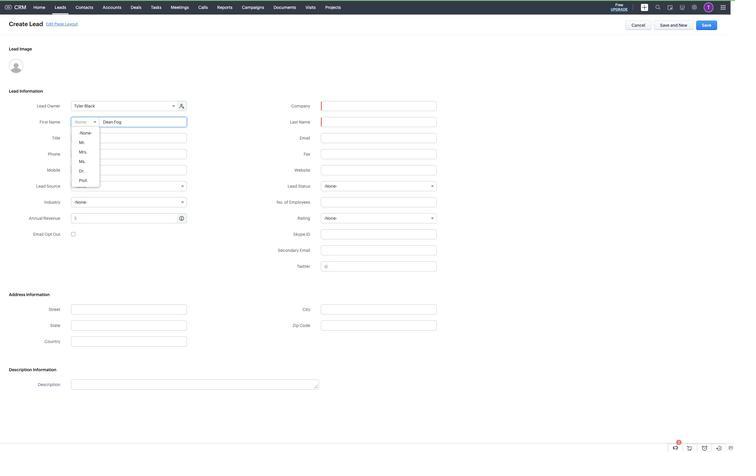 Task type: locate. For each thing, give the bounding box(es) containing it.
id
[[306, 232, 310, 237]]

lead left source
[[36, 184, 46, 189]]

- up -none- option
[[74, 120, 76, 125]]

calls
[[198, 5, 208, 10]]

email opt out
[[33, 232, 60, 237]]

profile image
[[704, 3, 714, 12]]

0 horizontal spatial name
[[49, 120, 60, 125]]

- up the mr.
[[79, 131, 80, 136]]

reports link
[[213, 0, 237, 14]]

deals
[[131, 5, 141, 10]]

create lead edit page layout
[[9, 21, 78, 27]]

save inside save and new button
[[660, 23, 670, 28]]

-none- up -none- option
[[74, 120, 87, 125]]

address
[[9, 292, 25, 297]]

meetings link
[[166, 0, 194, 14]]

twitter
[[297, 264, 310, 269]]

-none- for industry
[[74, 200, 87, 205]]

-none- field for rating
[[321, 213, 437, 224]]

None text field
[[321, 101, 437, 111], [71, 133, 187, 143], [321, 133, 437, 143], [71, 165, 187, 175], [78, 214, 187, 223], [321, 229, 437, 240], [329, 262, 437, 271], [71, 305, 187, 315], [71, 321, 187, 331], [321, 321, 437, 331], [71, 380, 319, 390], [321, 101, 437, 111], [71, 133, 187, 143], [321, 133, 437, 143], [71, 165, 187, 175], [78, 214, 187, 223], [321, 229, 437, 240], [329, 262, 437, 271], [71, 305, 187, 315], [71, 321, 187, 331], [321, 321, 437, 331], [71, 380, 319, 390]]

name
[[49, 120, 60, 125], [299, 120, 310, 125]]

campaigns
[[242, 5, 264, 10]]

prof. option
[[72, 176, 99, 185]]

no. of employees
[[277, 200, 310, 205]]

- for lead source
[[74, 184, 76, 189]]

2 name from the left
[[299, 120, 310, 125]]

- down dr. option
[[74, 184, 76, 189]]

list box
[[72, 127, 99, 187]]

lead down the image
[[9, 89, 19, 94]]

save
[[660, 23, 670, 28], [702, 23, 712, 28]]

out
[[53, 232, 60, 237]]

street
[[49, 307, 60, 312]]

-none- for lead source
[[74, 184, 87, 189]]

- for lead status
[[324, 184, 326, 189]]

-none- up $
[[74, 200, 87, 205]]

information down country
[[33, 368, 56, 372]]

cancel button
[[626, 21, 652, 30]]

last
[[290, 120, 298, 125]]

lead for lead image
[[9, 47, 19, 51]]

save inside save button
[[702, 23, 712, 28]]

lead for lead status
[[288, 184, 297, 189]]

skype id
[[293, 232, 310, 237]]

2 vertical spatial information
[[33, 368, 56, 372]]

save left and
[[660, 23, 670, 28]]

1 vertical spatial information
[[26, 292, 50, 297]]

edit
[[46, 22, 53, 26]]

status
[[298, 184, 310, 189]]

- up $
[[74, 200, 76, 205]]

- right status
[[324, 184, 326, 189]]

lead left owner
[[37, 104, 46, 108]]

description
[[9, 368, 32, 372], [38, 383, 60, 387]]

1 vertical spatial description
[[38, 383, 60, 387]]

lead for lead owner
[[37, 104, 46, 108]]

- for rating
[[324, 216, 326, 221]]

none- for lead status
[[326, 184, 337, 189]]

lead left image
[[9, 47, 19, 51]]

industry
[[44, 200, 60, 205]]

zip
[[293, 323, 299, 328]]

-none-
[[74, 120, 87, 125], [79, 131, 92, 136], [74, 184, 87, 189], [324, 184, 337, 189], [74, 200, 87, 205], [324, 216, 337, 221]]

-none- down prof.
[[74, 184, 87, 189]]

projects link
[[321, 0, 346, 14]]

0 vertical spatial information
[[20, 89, 43, 94]]

none-
[[76, 120, 87, 125], [80, 131, 92, 136], [76, 184, 87, 189], [326, 184, 337, 189], [76, 200, 87, 205], [326, 216, 337, 221]]

lead left the edit
[[29, 21, 43, 27]]

city
[[303, 307, 310, 312]]

information up lead owner
[[20, 89, 43, 94]]

mobile
[[47, 168, 60, 173]]

0 vertical spatial description
[[9, 368, 32, 372]]

first
[[40, 120, 48, 125]]

image
[[20, 47, 32, 51]]

save for save and new
[[660, 23, 670, 28]]

email for email opt out
[[33, 232, 44, 237]]

reports
[[217, 5, 232, 10]]

ms.
[[79, 159, 86, 164]]

-none- for lead status
[[324, 184, 337, 189]]

2 save from the left
[[702, 23, 712, 28]]

-none- inside option
[[79, 131, 92, 136]]

-none- right rating
[[324, 216, 337, 221]]

1 vertical spatial email
[[33, 232, 44, 237]]

none- up $
[[76, 200, 87, 205]]

crm
[[14, 4, 26, 10]]

skype
[[293, 232, 305, 237]]

tyler black
[[74, 104, 95, 108]]

annual
[[29, 216, 43, 221]]

meetings
[[171, 5, 189, 10]]

email up fax
[[300, 136, 310, 141]]

calls link
[[194, 0, 213, 14]]

leads link
[[50, 0, 71, 14]]

page
[[54, 22, 64, 26]]

email up twitter
[[300, 248, 310, 253]]

last name
[[290, 120, 310, 125]]

1 name from the left
[[49, 120, 60, 125]]

none- down prof.
[[76, 184, 87, 189]]

information right address
[[26, 292, 50, 297]]

- right rating
[[324, 216, 326, 221]]

ms. option
[[72, 157, 99, 166]]

information for address information
[[26, 292, 50, 297]]

lead left status
[[288, 184, 297, 189]]

-none- right status
[[324, 184, 337, 189]]

information
[[20, 89, 43, 94], [26, 292, 50, 297], [33, 368, 56, 372]]

@
[[324, 264, 328, 269]]

deals link
[[126, 0, 146, 14]]

none- up mr. option
[[80, 131, 92, 136]]

source
[[47, 184, 60, 189]]

information for description information
[[33, 368, 56, 372]]

rating
[[298, 216, 310, 221]]

1 save from the left
[[660, 23, 670, 28]]

and
[[671, 23, 678, 28]]

contacts
[[76, 5, 93, 10]]

home
[[33, 5, 45, 10]]

email left the opt
[[33, 232, 44, 237]]

1 horizontal spatial save
[[702, 23, 712, 28]]

email for email
[[300, 136, 310, 141]]

black
[[84, 104, 95, 108]]

name right last
[[299, 120, 310, 125]]

0 vertical spatial email
[[300, 136, 310, 141]]

-none- field for industry
[[71, 197, 187, 207]]

phone
[[48, 152, 60, 157]]

mr.
[[79, 140, 85, 145]]

description information
[[9, 368, 56, 372]]

employees
[[289, 200, 310, 205]]

0 horizontal spatial save
[[660, 23, 670, 28]]

1 horizontal spatial name
[[299, 120, 310, 125]]

crm link
[[5, 4, 26, 10]]

none- right rating
[[326, 216, 337, 221]]

None field
[[321, 101, 437, 111], [71, 337, 187, 347], [321, 101, 437, 111], [71, 337, 187, 347]]

save down the profile element
[[702, 23, 712, 28]]

0 horizontal spatial description
[[9, 368, 32, 372]]

name right first
[[49, 120, 60, 125]]

address information
[[9, 292, 50, 297]]

mrs. option
[[72, 147, 99, 157]]

1 horizontal spatial description
[[38, 383, 60, 387]]

-None- field
[[71, 117, 99, 127], [71, 181, 187, 191], [321, 181, 437, 191], [71, 197, 187, 207], [321, 213, 437, 224]]

tyler
[[74, 104, 84, 108]]

Tyler Black field
[[71, 101, 178, 111]]

none- right status
[[326, 184, 337, 189]]

visits
[[306, 5, 316, 10]]

-none- up mr. option
[[79, 131, 92, 136]]

lead
[[29, 21, 43, 27], [9, 47, 19, 51], [9, 89, 19, 94], [37, 104, 46, 108], [36, 184, 46, 189], [288, 184, 297, 189]]

description for description information
[[9, 368, 32, 372]]

$
[[74, 216, 77, 221]]

-
[[74, 120, 76, 125], [79, 131, 80, 136], [74, 184, 76, 189], [324, 184, 326, 189], [74, 200, 76, 205], [324, 216, 326, 221]]

None text field
[[321, 117, 437, 127], [99, 117, 187, 127], [71, 149, 187, 159], [321, 149, 437, 159], [321, 165, 437, 175], [321, 197, 437, 207], [321, 245, 437, 256], [321, 305, 437, 315], [71, 337, 187, 347], [321, 117, 437, 127], [99, 117, 187, 127], [71, 149, 187, 159], [321, 149, 437, 159], [321, 165, 437, 175], [321, 197, 437, 207], [321, 245, 437, 256], [321, 305, 437, 315], [71, 337, 187, 347]]

none- for rating
[[326, 216, 337, 221]]

dr.
[[79, 169, 84, 174]]

lead source
[[36, 184, 60, 189]]



Task type: vqa. For each thing, say whether or not it's contained in the screenshot.
the logo
no



Task type: describe. For each thing, give the bounding box(es) containing it.
annual revenue
[[29, 216, 60, 221]]

none- for industry
[[76, 200, 87, 205]]

documents link
[[269, 0, 301, 14]]

2
[[678, 441, 680, 444]]

projects
[[325, 5, 341, 10]]

description for description
[[38, 383, 60, 387]]

none- for lead source
[[76, 184, 87, 189]]

-none- for rating
[[324, 216, 337, 221]]

save and new
[[660, 23, 688, 28]]

free
[[616, 3, 623, 7]]

state
[[50, 323, 60, 328]]

leads
[[55, 5, 66, 10]]

fax
[[304, 152, 310, 157]]

name for last name
[[299, 120, 310, 125]]

tasks link
[[146, 0, 166, 14]]

first name
[[40, 120, 60, 125]]

save and new button
[[654, 21, 694, 30]]

no.
[[277, 200, 283, 205]]

upgrade
[[611, 7, 628, 12]]

lead information
[[9, 89, 43, 94]]

- inside -none- option
[[79, 131, 80, 136]]

lead owner
[[37, 104, 60, 108]]

- for industry
[[74, 200, 76, 205]]

create menu image
[[641, 4, 649, 11]]

lead for lead information
[[9, 89, 19, 94]]

lead status
[[288, 184, 310, 189]]

profile element
[[701, 0, 717, 14]]

country
[[44, 339, 60, 344]]

owner
[[47, 104, 60, 108]]

calendar image
[[668, 5, 673, 10]]

none- up -none- option
[[76, 120, 87, 125]]

edit page layout link
[[46, 22, 78, 26]]

dr. option
[[72, 166, 99, 176]]

cancel
[[632, 23, 646, 28]]

company
[[291, 104, 310, 108]]

home link
[[29, 0, 50, 14]]

create menu element
[[638, 0, 652, 14]]

save button
[[696, 21, 717, 30]]

of
[[284, 200, 288, 205]]

save for save
[[702, 23, 712, 28]]

2 vertical spatial email
[[300, 248, 310, 253]]

free upgrade
[[611, 3, 628, 12]]

mrs.
[[79, 150, 88, 155]]

new
[[679, 23, 688, 28]]

contacts link
[[71, 0, 98, 14]]

lead for lead source
[[36, 184, 46, 189]]

documents
[[274, 5, 296, 10]]

lead image
[[9, 47, 32, 51]]

none- inside option
[[80, 131, 92, 136]]

accounts link
[[98, 0, 126, 14]]

secondary email
[[278, 248, 310, 253]]

prof.
[[79, 178, 88, 183]]

campaigns link
[[237, 0, 269, 14]]

information for lead information
[[20, 89, 43, 94]]

title
[[52, 136, 60, 141]]

layout
[[65, 22, 78, 26]]

tasks
[[151, 5, 161, 10]]

name for first name
[[49, 120, 60, 125]]

website
[[295, 168, 310, 173]]

zip code
[[293, 323, 310, 328]]

image image
[[9, 59, 23, 73]]

list box containing -none-
[[72, 127, 99, 187]]

search element
[[652, 0, 664, 15]]

code
[[300, 323, 310, 328]]

accounts
[[103, 5, 121, 10]]

-none- field for lead source
[[71, 181, 187, 191]]

mr. option
[[72, 138, 99, 147]]

-none- field for lead status
[[321, 181, 437, 191]]

revenue
[[43, 216, 60, 221]]

secondary
[[278, 248, 299, 253]]

create
[[9, 21, 28, 27]]

-none- option
[[72, 128, 99, 138]]

visits link
[[301, 0, 321, 14]]

search image
[[656, 5, 661, 10]]

opt
[[45, 232, 52, 237]]



